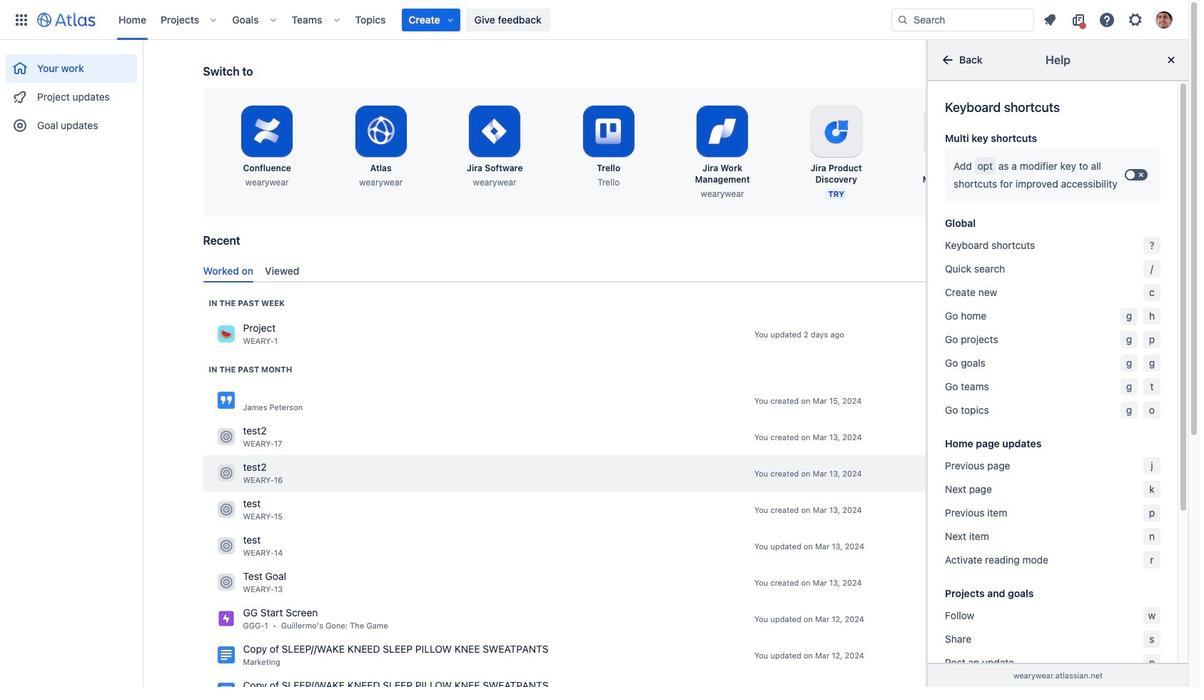 Task type: locate. For each thing, give the bounding box(es) containing it.
close image
[[1164, 51, 1181, 69]]

1 confluence image from the top
[[217, 392, 235, 410]]

notifications image
[[1042, 11, 1059, 28]]

2 heading from the top
[[209, 364, 292, 376]]

townsquare image
[[217, 465, 235, 482], [217, 502, 235, 519], [217, 538, 235, 555], [217, 574, 235, 592]]

1 vertical spatial confluence image
[[217, 684, 235, 688]]

1 vertical spatial townsquare image
[[217, 429, 235, 446]]

heading for 2nd confluence icon from the bottom
[[209, 364, 292, 376]]

1 vertical spatial heading
[[209, 364, 292, 376]]

search image
[[1007, 239, 1019, 251]]

settings image
[[1128, 11, 1145, 28]]

2 confluence image from the top
[[217, 684, 235, 688]]

0 vertical spatial confluence image
[[217, 392, 235, 410]]

group
[[6, 40, 137, 144]]

jira image
[[217, 611, 235, 628]]

confluence image
[[217, 647, 235, 664]]

0 vertical spatial townsquare image
[[217, 326, 235, 343]]

2 townsquare image from the top
[[217, 502, 235, 519]]

search image
[[898, 14, 909, 25]]

1 heading from the top
[[209, 298, 285, 309]]

help image
[[1099, 11, 1116, 28]]

heading
[[209, 298, 285, 309], [209, 364, 292, 376]]

heading for 1st townsquare icon from the top
[[209, 298, 285, 309]]

None search field
[[892, 8, 1035, 31]]

confluence image
[[217, 392, 235, 410], [217, 684, 235, 688]]

tab list
[[197, 259, 1135, 283]]

0 vertical spatial heading
[[209, 298, 285, 309]]

banner
[[0, 0, 1189, 40]]

Search field
[[892, 8, 1035, 31]]

townsquare image
[[217, 326, 235, 343], [217, 429, 235, 446]]



Task type: describe. For each thing, give the bounding box(es) containing it.
3 townsquare image from the top
[[217, 538, 235, 555]]

2 townsquare image from the top
[[217, 429, 235, 446]]

top element
[[9, 0, 892, 40]]

1 townsquare image from the top
[[217, 326, 235, 343]]

1 townsquare image from the top
[[217, 465, 235, 482]]

4 townsquare image from the top
[[217, 574, 235, 592]]

switch to... image
[[13, 11, 30, 28]]

Filter by title field
[[1003, 236, 1127, 256]]

account image
[[1156, 11, 1174, 28]]



Task type: vqa. For each thing, say whether or not it's contained in the screenshot.
townsquare image
yes



